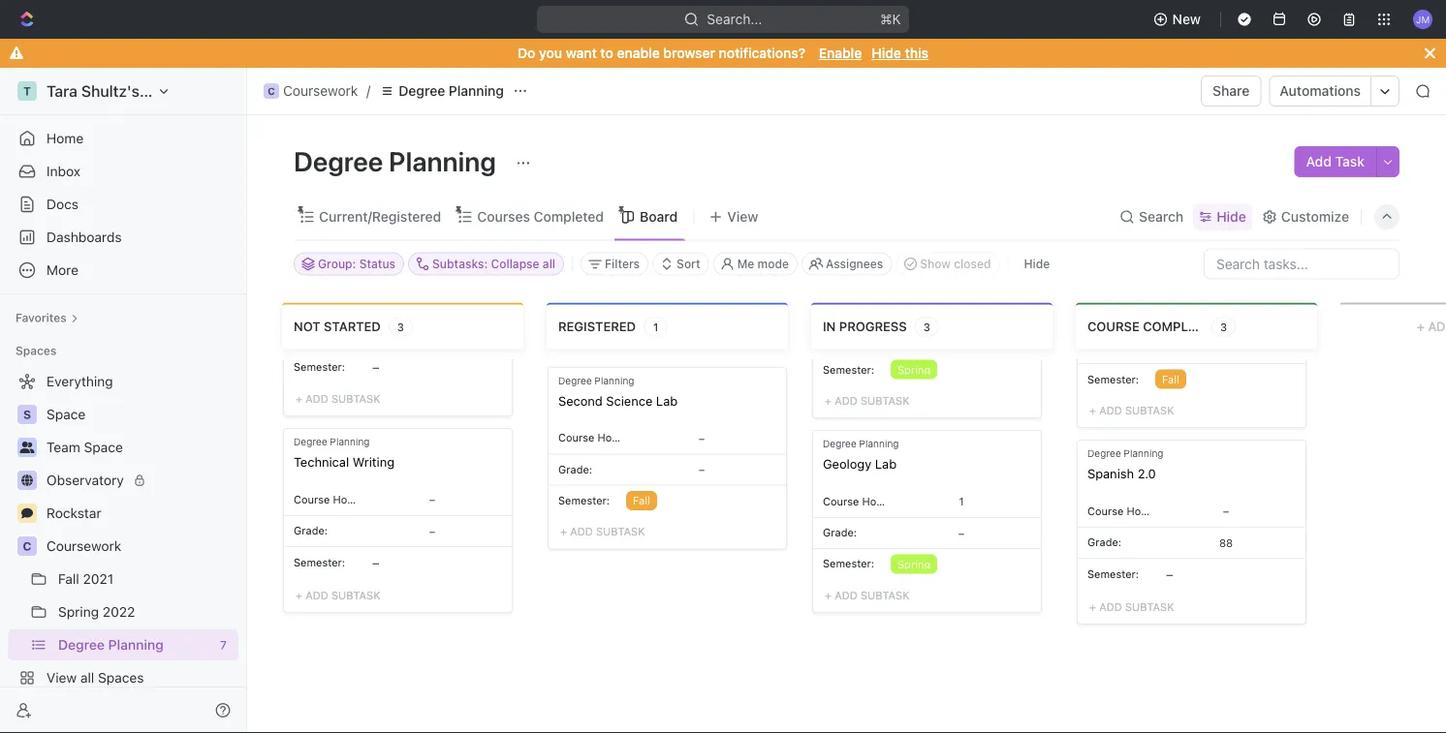 Task type: vqa. For each thing, say whether or not it's contained in the screenshot.


Task type: describe. For each thing, give the bounding box(es) containing it.
grade: for technical
[[294, 525, 328, 537]]

degree inside degree planning geology lab
[[823, 438, 857, 449]]

hours: for science
[[598, 432, 631, 445]]

docs
[[47, 196, 79, 212]]

sort button
[[652, 253, 709, 276]]

degree right / on the top left of the page
[[399, 83, 445, 99]]

not started
[[294, 319, 381, 334]]

search
[[1139, 209, 1184, 225]]

science
[[606, 394, 653, 408]]

second
[[558, 394, 603, 408]]

0 vertical spatial coursework, , element
[[264, 83, 279, 99]]

me
[[737, 257, 754, 271]]

coursework link
[[47, 531, 235, 562]]

everything
[[47, 374, 113, 390]]

space link
[[47, 399, 235, 430]]

1 vertical spatial degree planning
[[294, 145, 502, 177]]

assignees button
[[802, 253, 892, 276]]

space inside space link
[[47, 407, 86, 423]]

course completed 3
[[1088, 319, 1227, 334]]

2021
[[83, 571, 114, 587]]

– button for technical writing
[[362, 547, 503, 579]]

88
[[1219, 537, 1233, 549]]

fall 2021
[[58, 571, 114, 587]]

1 spring button from the top
[[891, 360, 1032, 380]]

view all spaces link
[[8, 663, 235, 694]]

2 spring button from the top
[[891, 555, 1032, 574]]

inbox link
[[8, 156, 238, 187]]

3 for in progress
[[923, 321, 930, 333]]

me mode button
[[713, 253, 798, 276]]

0 vertical spatial degree planning link
[[374, 79, 509, 103]]

lab inside degree planning geology lab
[[875, 457, 897, 471]]

0 horizontal spatial degree planning link
[[58, 630, 212, 661]]

degree planning technical writing
[[294, 436, 395, 469]]

do you want to enable browser notifications? enable hide this
[[518, 45, 929, 61]]

favorites button
[[8, 306, 86, 330]]

status
[[359, 257, 396, 271]]

planning inside degree planning geology lab
[[859, 438, 899, 449]]

home
[[47, 130, 84, 146]]

closed
[[954, 257, 991, 271]]

observatory
[[47, 473, 124, 489]]

geology
[[823, 457, 872, 471]]

planning inside degree planning spanish 2.0
[[1124, 448, 1164, 459]]

to
[[600, 45, 613, 61]]

t
[[23, 84, 31, 98]]

space, , element
[[17, 405, 37, 425]]

progress
[[839, 319, 907, 334]]

new button
[[1145, 4, 1213, 35]]

course for geology
[[823, 495, 859, 508]]

inbox
[[47, 163, 80, 179]]

degree planning geology lab
[[823, 438, 899, 471]]

sort
[[677, 257, 700, 271]]

c for c coursework /
[[268, 85, 275, 96]]

subtasks:
[[432, 257, 488, 271]]

show closed
[[920, 257, 991, 271]]

automations button
[[1270, 77, 1371, 106]]

hide button
[[1016, 253, 1058, 276]]

tree inside sidebar navigation
[[8, 366, 238, 727]]

workspace
[[144, 82, 224, 100]]

0 vertical spatial spaces
[[16, 344, 57, 358]]

current/registered link
[[315, 204, 441, 231]]

1 horizontal spatial coursework
[[283, 83, 358, 99]]

jm button
[[1408, 4, 1439, 35]]

course
[[1088, 319, 1140, 334]]

technical
[[294, 455, 349, 469]]

degree inside degree planning spanish 2.0
[[1088, 448, 1121, 459]]

task
[[1335, 154, 1365, 170]]

filters button
[[581, 253, 649, 276]]

completed
[[1143, 319, 1221, 334]]

search...
[[707, 11, 762, 27]]

course for spanish
[[1088, 505, 1124, 518]]

courses completed link
[[473, 204, 604, 231]]

courses completed
[[477, 209, 604, 225]]

subtasks: collapse all
[[432, 257, 556, 271]]

fall for leftmost fall dropdown button
[[633, 495, 650, 508]]

share
[[1213, 83, 1250, 99]]

team
[[47, 440, 80, 456]]

view for view all spaces
[[47, 670, 77, 686]]

view button
[[702, 204, 765, 231]]

customize
[[1281, 209, 1349, 225]]

observatory link
[[47, 465, 235, 496]]

me mode
[[737, 257, 789, 271]]

degree inside sidebar navigation
[[58, 637, 105, 653]]

this
[[905, 45, 929, 61]]

show closed button
[[896, 253, 1000, 276]]

course hours: for technical
[[294, 493, 366, 506]]

course for second
[[558, 432, 595, 445]]

planning inside 'degree planning technical writing'
[[330, 436, 370, 448]]

current/registered
[[319, 209, 441, 225]]

c coursework /
[[268, 83, 371, 99]]

grade: for second
[[558, 464, 592, 476]]

0 vertical spatial hide
[[872, 45, 901, 61]]

shultz's
[[81, 82, 140, 100]]

Search tasks... text field
[[1205, 250, 1399, 279]]

7
[[220, 639, 227, 652]]

enable
[[819, 45, 862, 61]]

favorites
[[16, 311, 67, 325]]

enable
[[617, 45, 660, 61]]

spring 2022
[[58, 604, 135, 620]]

board
[[640, 209, 678, 225]]

degree inside 'degree planning technical writing'
[[294, 436, 327, 448]]

user group image
[[20, 442, 34, 454]]

all inside sidebar navigation
[[80, 670, 94, 686]]

grade: for geology
[[823, 527, 857, 539]]

hide inside hide button
[[1024, 257, 1050, 271]]

started
[[324, 319, 381, 334]]

lab inside degree planning second science lab
[[656, 394, 678, 408]]

more button
[[8, 255, 238, 286]]

spring inside tree
[[58, 604, 99, 620]]



Task type: locate. For each thing, give the bounding box(es) containing it.
lab right geology
[[875, 457, 897, 471]]

space up team
[[47, 407, 86, 423]]

assignees
[[826, 257, 883, 271]]

planning inside tree
[[108, 637, 164, 653]]

hide inside hide dropdown button
[[1217, 209, 1246, 225]]

spring down 1 button at the bottom right
[[898, 558, 931, 571]]

degree up technical
[[294, 436, 327, 448]]

degree up view all spaces
[[58, 637, 105, 653]]

0 vertical spatial c
[[268, 85, 275, 96]]

2 horizontal spatial 3
[[1220, 321, 1227, 333]]

course down spanish
[[1088, 505, 1124, 518]]

2 vertical spatial degree planning
[[58, 637, 164, 653]]

1 vertical spatial lab
[[875, 457, 897, 471]]

– button
[[626, 424, 777, 453], [626, 456, 777, 485], [362, 485, 503, 515], [1155, 497, 1297, 526], [362, 517, 503, 546], [891, 519, 1032, 548]]

notifications?
[[719, 45, 806, 61]]

0 horizontal spatial coursework
[[47, 538, 121, 554]]

fall for the right fall dropdown button
[[1162, 373, 1180, 386]]

2 horizontal spatial fall
[[1162, 373, 1180, 386]]

hide
[[872, 45, 901, 61], [1217, 209, 1246, 225], [1024, 257, 1050, 271]]

coursework left / on the top left of the page
[[283, 83, 358, 99]]

2022
[[103, 604, 135, 620]]

1 vertical spatial view
[[47, 670, 77, 686]]

1 vertical spatial fall
[[633, 495, 650, 508]]

lab
[[656, 394, 678, 408], [875, 457, 897, 471]]

hours: for 2.0
[[1127, 505, 1160, 518]]

1 button
[[891, 487, 1032, 516]]

c inside tree
[[23, 540, 31, 554]]

coursework inside sidebar navigation
[[47, 538, 121, 554]]

coursework, , element down 'comment' image on the bottom left of page
[[17, 537, 37, 556]]

spring down progress
[[898, 364, 931, 376]]

board link
[[636, 204, 678, 231]]

1 horizontal spatial degree planning link
[[374, 79, 509, 103]]

1 horizontal spatial hide
[[1024, 257, 1050, 271]]

spaces down 2022
[[98, 670, 144, 686]]

view for view
[[727, 209, 758, 225]]

0 horizontal spatial coursework, , element
[[17, 537, 37, 556]]

tree
[[8, 366, 238, 727]]

hours: down geology
[[862, 495, 896, 508]]

view button
[[702, 194, 765, 240]]

add inside button
[[1306, 154, 1332, 170]]

c
[[268, 85, 275, 96], [23, 540, 31, 554]]

degree planning inside tree
[[58, 637, 164, 653]]

view up me
[[727, 209, 758, 225]]

hide button
[[1193, 204, 1252, 231]]

1 vertical spatial c
[[23, 540, 31, 554]]

all right collapse on the top
[[543, 257, 556, 271]]

tara
[[47, 82, 77, 100]]

grade: down second on the bottom left
[[558, 464, 592, 476]]

0 horizontal spatial view
[[47, 670, 77, 686]]

course hours: for spanish
[[1088, 505, 1160, 518]]

2.0
[[1138, 466, 1156, 481]]

hours: for lab
[[862, 495, 896, 508]]

course down technical
[[294, 493, 330, 506]]

1 vertical spatial coursework
[[47, 538, 121, 554]]

browser
[[663, 45, 715, 61]]

degree planning link
[[374, 79, 509, 103], [58, 630, 212, 661]]

0 vertical spatial view
[[727, 209, 758, 225]]

completed
[[534, 209, 604, 225]]

spring button
[[891, 360, 1032, 380], [891, 555, 1032, 574]]

1 horizontal spatial fall
[[633, 495, 650, 508]]

want
[[566, 45, 597, 61]]

course
[[558, 432, 595, 445], [294, 493, 330, 506], [823, 495, 859, 508], [1088, 505, 1124, 518]]

in progress
[[823, 319, 907, 334]]

all down spring 2022
[[80, 670, 94, 686]]

degree planning up "current/registered"
[[294, 145, 502, 177]]

0 vertical spatial lab
[[656, 394, 678, 408]]

docs link
[[8, 189, 238, 220]]

registered
[[558, 319, 636, 334]]

1 vertical spatial coursework, , element
[[17, 537, 37, 556]]

1 3 from the left
[[397, 321, 404, 333]]

1 inside button
[[959, 496, 964, 508]]

search button
[[1114, 204, 1190, 231]]

s
[[23, 408, 31, 422]]

dashboards link
[[8, 222, 238, 253]]

1 horizontal spatial c
[[268, 85, 275, 96]]

semester:
[[294, 360, 345, 373], [823, 363, 874, 376], [1088, 373, 1139, 386], [558, 495, 610, 507], [294, 557, 345, 569], [823, 558, 874, 570], [1088, 568, 1139, 581]]

degree up geology
[[823, 438, 857, 449]]

0 vertical spatial fall
[[1162, 373, 1180, 386]]

2 horizontal spatial hide
[[1217, 209, 1246, 225]]

coursework, , element
[[264, 83, 279, 99], [17, 537, 37, 556]]

0 vertical spatial fall button
[[1155, 370, 1297, 389]]

fall 2021 link
[[58, 564, 235, 595]]

spring for 1st spring dropdown button
[[898, 364, 931, 376]]

hours:
[[598, 432, 631, 445], [333, 493, 366, 506], [862, 495, 896, 508], [1127, 505, 1160, 518]]

1 horizontal spatial spaces
[[98, 670, 144, 686]]

view inside button
[[727, 209, 758, 225]]

hours: down writing
[[333, 493, 366, 506]]

3 for not started
[[397, 321, 404, 333]]

hide right search
[[1217, 209, 1246, 225]]

1 vertical spatial spring
[[898, 558, 931, 571]]

show
[[920, 257, 951, 271]]

degree planning down 2022
[[58, 637, 164, 653]]

grade: for spanish
[[1088, 536, 1122, 549]]

1 horizontal spatial 1
[[959, 496, 964, 508]]

group: status
[[318, 257, 396, 271]]

0 horizontal spatial fall
[[58, 571, 79, 587]]

tara shultz's workspace, , element
[[17, 81, 37, 101]]

degree planning link right / on the top left of the page
[[374, 79, 509, 103]]

tara shultz's workspace
[[47, 82, 224, 100]]

spring for first spring dropdown button from the bottom of the page
[[898, 558, 931, 571]]

do
[[518, 45, 536, 61]]

new
[[1173, 11, 1201, 27]]

in
[[823, 319, 836, 334]]

1 horizontal spatial lab
[[875, 457, 897, 471]]

globe image
[[21, 475, 33, 487]]

1 horizontal spatial view
[[727, 209, 758, 225]]

team space
[[47, 440, 123, 456]]

dashboards
[[47, 229, 122, 245]]

spring
[[898, 364, 931, 376], [898, 558, 931, 571], [58, 604, 99, 620]]

1 vertical spatial degree planning link
[[58, 630, 212, 661]]

1 horizontal spatial coursework, , element
[[264, 83, 279, 99]]

fall inside "link"
[[58, 571, 79, 587]]

1 vertical spatial space
[[84, 440, 123, 456]]

rockstar link
[[47, 498, 235, 529]]

sidebar navigation
[[0, 68, 251, 734]]

0 vertical spatial all
[[543, 257, 556, 271]]

0 horizontal spatial spaces
[[16, 344, 57, 358]]

1 vertical spatial all
[[80, 670, 94, 686]]

0 horizontal spatial 3
[[397, 321, 404, 333]]

view
[[727, 209, 758, 225], [47, 670, 77, 686]]

view down spring 2022
[[47, 670, 77, 686]]

coursework, , element right workspace
[[264, 83, 279, 99]]

c for c
[[23, 540, 31, 554]]

1 vertical spatial spring button
[[891, 555, 1032, 574]]

course hours: for geology
[[823, 495, 896, 508]]

2 vertical spatial hide
[[1024, 257, 1050, 271]]

degree inside degree planning second science lab
[[558, 375, 592, 386]]

0 horizontal spatial hide
[[872, 45, 901, 61]]

grade: down geology
[[823, 527, 857, 539]]

2 3 from the left
[[923, 321, 930, 333]]

1 horizontal spatial fall button
[[1155, 370, 1297, 389]]

hours: down science
[[598, 432, 631, 445]]

add task
[[1306, 154, 1365, 170]]

course hours: for second
[[558, 432, 631, 445]]

2 vertical spatial fall
[[58, 571, 79, 587]]

all
[[543, 257, 556, 271], [80, 670, 94, 686]]

hide right closed
[[1024, 257, 1050, 271]]

hours: for writing
[[333, 493, 366, 506]]

0 vertical spatial degree planning
[[399, 83, 504, 99]]

degree planning second science lab
[[558, 375, 678, 408]]

degree planning
[[399, 83, 504, 99], [294, 145, 502, 177], [58, 637, 164, 653]]

spring down fall 2021
[[58, 604, 99, 620]]

2 vertical spatial spring
[[58, 604, 99, 620]]

course hours: down geology
[[823, 495, 896, 508]]

0 horizontal spatial c
[[23, 540, 31, 554]]

course hours: down technical
[[294, 493, 366, 506]]

planning inside degree planning second science lab
[[595, 375, 634, 386]]

space
[[47, 407, 86, 423], [84, 440, 123, 456]]

you
[[539, 45, 562, 61]]

automations
[[1280, 83, 1361, 99]]

tree containing everything
[[8, 366, 238, 727]]

1 vertical spatial 1
[[959, 496, 964, 508]]

everything link
[[8, 366, 235, 397]]

0 horizontal spatial lab
[[656, 394, 678, 408]]

space inside team space link
[[84, 440, 123, 456]]

coursework up fall 2021
[[47, 538, 121, 554]]

0 vertical spatial spring button
[[891, 360, 1032, 380]]

space up observatory
[[84, 440, 123, 456]]

collapse
[[491, 257, 540, 271]]

lab right science
[[656, 394, 678, 408]]

degree up spanish
[[1088, 448, 1121, 459]]

course hours:
[[558, 432, 631, 445], [294, 493, 366, 506], [823, 495, 896, 508], [1088, 505, 1160, 518]]

spaces inside tree
[[98, 670, 144, 686]]

spaces down favorites
[[16, 344, 57, 358]]

0 horizontal spatial all
[[80, 670, 94, 686]]

3
[[397, 321, 404, 333], [923, 321, 930, 333], [1220, 321, 1227, 333]]

1 vertical spatial spaces
[[98, 670, 144, 686]]

c inside c coursework /
[[268, 85, 275, 96]]

3 inside course completed 3
[[1220, 321, 1227, 333]]

spanish
[[1088, 466, 1134, 481]]

1 vertical spatial fall button
[[626, 492, 777, 511]]

degree up "current/registered" link
[[294, 145, 383, 177]]

hours: down 2.0
[[1127, 505, 1160, 518]]

view inside sidebar navigation
[[47, 670, 77, 686]]

rockstar
[[47, 506, 101, 522]]

courses
[[477, 209, 530, 225]]

group:
[[318, 257, 356, 271]]

writing
[[353, 455, 395, 469]]

1 horizontal spatial 3
[[923, 321, 930, 333]]

course hours: down second on the bottom left
[[558, 432, 631, 445]]

0 vertical spatial spring
[[898, 364, 931, 376]]

c right workspace
[[268, 85, 275, 96]]

share button
[[1201, 76, 1262, 107]]

degree planning spanish 2.0
[[1088, 448, 1164, 481]]

course down geology
[[823, 495, 859, 508]]

comment image
[[21, 508, 33, 520]]

hide left this
[[872, 45, 901, 61]]

– button for spanish 2.0
[[1155, 559, 1297, 591]]

+
[[296, 393, 302, 405], [825, 395, 832, 407], [1090, 404, 1096, 417], [560, 526, 567, 539], [296, 589, 302, 602], [825, 589, 832, 602], [1090, 601, 1096, 613]]

grade: down spanish
[[1088, 536, 1122, 549]]

grade: down technical
[[294, 525, 328, 537]]

3 3 from the left
[[1220, 321, 1227, 333]]

1 vertical spatial hide
[[1217, 209, 1246, 225]]

0 horizontal spatial fall button
[[626, 492, 777, 511]]

course for technical
[[294, 493, 330, 506]]

c down 'comment' image on the bottom left of page
[[23, 540, 31, 554]]

course hours: down spanish
[[1088, 505, 1160, 518]]

1
[[653, 321, 658, 333], [959, 496, 964, 508]]

0 vertical spatial coursework
[[283, 83, 358, 99]]

course down second on the bottom left
[[558, 432, 595, 445]]

1 horizontal spatial all
[[543, 257, 556, 271]]

spaces
[[16, 344, 57, 358], [98, 670, 144, 686]]

view all spaces
[[47, 670, 144, 686]]

0 vertical spatial 1
[[653, 321, 658, 333]]

team space link
[[47, 432, 235, 463]]

degree planning right / on the top left of the page
[[399, 83, 504, 99]]

0 vertical spatial space
[[47, 407, 86, 423]]

not
[[294, 319, 321, 334]]

degree planning link down 'spring 2022' link
[[58, 630, 212, 661]]

/
[[367, 83, 371, 99]]

add task button
[[1295, 146, 1376, 177]]

degree up second on the bottom left
[[558, 375, 592, 386]]

0 horizontal spatial 1
[[653, 321, 658, 333]]

filters
[[605, 257, 640, 271]]



